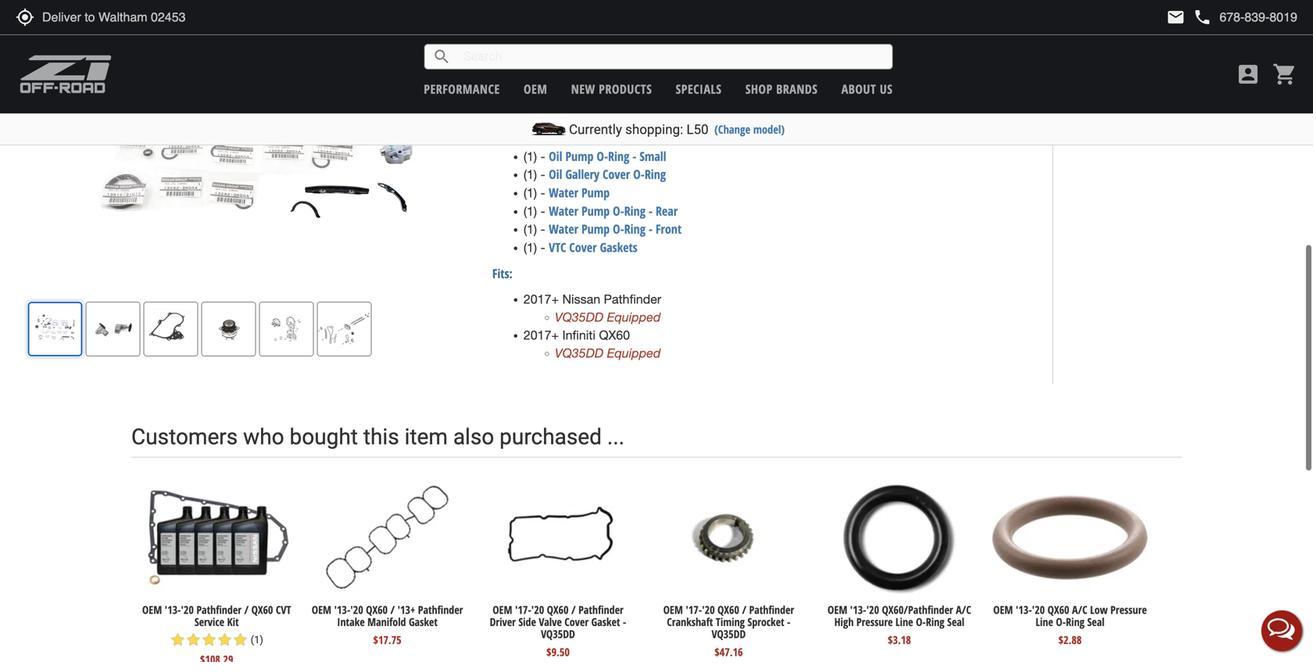 Task type: describe. For each thing, give the bounding box(es) containing it.
front
[[656, 221, 682, 237]]

seal for qx60/pathfinder
[[947, 615, 965, 629]]

qx60 for oem '17-'20 qx60 / pathfinder crankshaft timing sprocket - vq35dd
[[718, 603, 740, 617]]

large
[[640, 56, 666, 73]]

shop brands
[[746, 81, 818, 97]]

$17.75
[[373, 632, 402, 647]]

pressure for low
[[1111, 603, 1147, 617]]

seal for qx60
[[1088, 615, 1105, 629]]

...
[[607, 424, 625, 450]]

rear
[[656, 202, 678, 219]]

vvt
[[549, 93, 567, 110]]

also
[[453, 424, 494, 450]]

o- down balancer chain sprocket link in the top of the page
[[597, 56, 608, 73]]

oem '13-'20 pathfinder / qx60 cvt service kit star star star star star (1)
[[142, 603, 291, 648]]

$2.88
[[1059, 632, 1082, 647]]

'17- for crankshaft
[[686, 603, 702, 617]]

pump up "crank key" link
[[566, 56, 594, 73]]

ring inside oem '13-'20 qx60/pathfinder a/c high pressure line o-ring seal $3.18
[[926, 615, 945, 629]]

$47.16
[[715, 645, 743, 659]]

shopping_cart link
[[1269, 62, 1298, 87]]

brands
[[776, 81, 818, 97]]

nissan inside (1) - balancer timing chain (1) - balancer chain sprocket (1) - oil pump o-ring - large (1) - crank key (2) - vvt filter (1) - nissan rtv (6) - camshaft seals (1) - oil pump o-ring - small (1) - oil gallery cover o-ring (1) - water pump (1) - water pump o-ring - rear (1) - water pump o-ring - front (1) - vtc cover gaskets
[[549, 111, 581, 128]]

oem for oem '17-'20 qx60 / pathfinder driver side valve cover gasket - vq35dd $9.50
[[493, 603, 512, 617]]

mail phone
[[1167, 8, 1212, 27]]

specials link
[[676, 81, 722, 97]]

account_box link
[[1232, 62, 1265, 87]]

currently
[[569, 122, 622, 137]]

crankshaft
[[667, 615, 713, 629]]

0 vertical spatial cover
[[603, 166, 630, 183]]

shop brands link
[[746, 81, 818, 97]]

4 star from the left
[[217, 632, 233, 648]]

pressure for high
[[857, 615, 893, 629]]

timing inside (1) - balancer timing chain (1) - balancer chain sprocket (1) - oil pump o-ring - large (1) - crank key (2) - vvt filter (1) - nissan rtv (6) - camshaft seals (1) - oil pump o-ring - small (1) - oil gallery cover o-ring (1) - water pump (1) - water pump o-ring - rear (1) - water pump o-ring - front (1) - vtc cover gaskets
[[594, 20, 627, 37]]

3 water from the top
[[549, 221, 579, 237]]

customers who bought this item also purchased ...
[[131, 424, 625, 450]]

camshaft
[[549, 129, 595, 146]]

qx60 for oem '13-'20 qx60 / '13+ pathfinder intake manifold gasket
[[366, 603, 388, 617]]

2 oil from the top
[[549, 148, 562, 164]]

specials
[[676, 81, 722, 97]]

'13- for $3.18
[[850, 603, 867, 617]]

1 water from the top
[[549, 184, 579, 201]]

who
[[243, 424, 284, 450]]

pathfinder inside 2017+ nissan pathfinder vq35dd equipped 2017+ infiniti qx60 vq35dd equipped
[[604, 292, 661, 307]]

o- up the water pump o-ring - front link
[[613, 202, 624, 219]]

search
[[433, 47, 451, 66]]

'17- for driver
[[515, 603, 531, 617]]

vq35dd down infiniti on the left
[[555, 345, 604, 360]]

/ for gasket
[[571, 603, 576, 617]]

crank key link
[[549, 75, 598, 91]]

- inside oem '17-'20 qx60 / pathfinder driver side valve cover gasket - vq35dd $9.50
[[623, 615, 627, 629]]

gaskets
[[600, 239, 638, 256]]

qx60 inside oem '13-'20 pathfinder / qx60 cvt service kit star star star star star (1)
[[251, 603, 273, 617]]

high
[[835, 615, 854, 629]]

intake
[[337, 615, 365, 629]]

'20 for $2.88
[[1032, 603, 1045, 617]]

water pump o-ring - front link
[[549, 221, 682, 237]]

oem link
[[524, 81, 548, 97]]

performance
[[424, 81, 500, 97]]

(change model) link
[[715, 122, 785, 137]]

2 equipped from the top
[[607, 345, 661, 360]]

o- up gaskets
[[613, 221, 624, 237]]

account_box
[[1236, 62, 1261, 87]]

oem '13-'20 qx60/pathfinder a/c high pressure line o-ring seal $3.18
[[828, 603, 971, 647]]

z1 motorsports logo image
[[20, 55, 112, 94]]

'20 for $3.18
[[867, 603, 879, 617]]

pathfinder inside oem '13-'20 pathfinder / qx60 cvt service kit star star star star star (1)
[[196, 603, 242, 617]]

gasket inside oem '17-'20 qx60 / pathfinder driver side valve cover gasket - vq35dd $9.50
[[591, 615, 620, 629]]

1 equipped from the top
[[607, 310, 661, 325]]

seals
[[598, 129, 622, 146]]

gallery
[[566, 166, 600, 183]]

side
[[519, 615, 536, 629]]

nissan rtv link
[[549, 111, 602, 128]]

- inside oem '17-'20 qx60 / pathfinder crankshaft timing sprocket - vq35dd $47.16
[[787, 615, 791, 629]]

performance link
[[424, 81, 500, 97]]

water pump o-ring - rear link
[[549, 202, 678, 219]]

Search search field
[[451, 45, 892, 69]]

pump down "water pump" link
[[582, 202, 610, 219]]

model)
[[753, 122, 785, 137]]

/ for vq35dd
[[742, 603, 747, 617]]

(2)
[[524, 94, 537, 109]]

us
[[880, 81, 893, 97]]

driver
[[490, 615, 516, 629]]

vq35dd up infiniti on the left
[[555, 310, 604, 325]]

rtv
[[584, 111, 602, 128]]

water pump link
[[549, 184, 610, 201]]

vtc cover gaskets link
[[549, 239, 638, 256]]

products
[[599, 81, 652, 97]]

pathfinder inside oem '13-'20 qx60 / '13+ pathfinder intake manifold gasket $17.75
[[418, 603, 463, 617]]

oem for oem '17-'20 qx60 / pathfinder crankshaft timing sprocket - vq35dd $47.16
[[663, 603, 683, 617]]

about us link
[[842, 81, 893, 97]]

'13- for star
[[165, 603, 181, 617]]

purchased
[[500, 424, 602, 450]]

low
[[1090, 603, 1108, 617]]

shopping:
[[626, 122, 683, 137]]

oem '17-'20 qx60 / pathfinder driver side valve cover gasket - vq35dd $9.50
[[490, 603, 627, 659]]

oil pump o-ring - large link
[[549, 56, 666, 73]]

o- inside oem '13-'20 qx60 a/c low pressure line o-ring seal $2.88
[[1056, 615, 1066, 629]]

key
[[580, 75, 598, 91]]

oem '13-'20 qx60 a/c low pressure line o-ring seal $2.88
[[994, 603, 1147, 647]]

line for $3.18
[[896, 615, 913, 629]]

'20 for star
[[181, 603, 194, 617]]

small
[[640, 148, 666, 164]]

$9.50
[[547, 645, 570, 659]]

bought
[[290, 424, 358, 450]]

1 balancer from the top
[[549, 20, 591, 37]]

qx60/pathfinder
[[882, 603, 953, 617]]

pathfinder inside oem '17-'20 qx60 / pathfinder crankshaft timing sprocket - vq35dd $47.16
[[749, 603, 794, 617]]

vvt filter link
[[549, 93, 595, 110]]

service
[[195, 615, 224, 629]]

(change
[[715, 122, 751, 137]]

kit
[[227, 615, 239, 629]]



Task type: locate. For each thing, give the bounding box(es) containing it.
2 star from the left
[[186, 632, 201, 648]]

0 vertical spatial 2017+
[[524, 292, 559, 307]]

0 horizontal spatial sprocket
[[624, 38, 667, 55]]

crank
[[549, 75, 577, 91]]

0 horizontal spatial pressure
[[857, 615, 893, 629]]

2 balancer from the top
[[549, 38, 591, 55]]

seal inside oem '13-'20 qx60/pathfinder a/c high pressure line o-ring seal $3.18
[[947, 615, 965, 629]]

qx60 inside 2017+ nissan pathfinder vq35dd equipped 2017+ infiniti qx60 vq35dd equipped
[[599, 328, 630, 342]]

1 vertical spatial sprocket
[[748, 615, 785, 629]]

cover down oil pump o-ring - small link
[[603, 166, 630, 183]]

pathfinder
[[604, 292, 661, 307], [196, 603, 242, 617], [418, 603, 463, 617], [579, 603, 624, 617], [749, 603, 794, 617]]

0 vertical spatial sprocket
[[624, 38, 667, 55]]

sprocket right the crankshaft
[[748, 615, 785, 629]]

1 / from the left
[[244, 603, 249, 617]]

qx60
[[599, 328, 630, 342], [251, 603, 273, 617], [366, 603, 388, 617], [547, 603, 569, 617], [718, 603, 740, 617], [1048, 603, 1070, 617]]

line
[[896, 615, 913, 629], [1036, 615, 1054, 629]]

0 vertical spatial equipped
[[607, 310, 661, 325]]

filter
[[570, 93, 595, 110]]

'13- left qx60/pathfinder
[[850, 603, 867, 617]]

chain up oil pump o-ring - large link
[[594, 38, 621, 55]]

timing up $47.16
[[716, 615, 745, 629]]

qx60 inside oem '13-'20 qx60 / '13+ pathfinder intake manifold gasket $17.75
[[366, 603, 388, 617]]

balancer
[[549, 20, 591, 37], [549, 38, 591, 55]]

nissan up camshaft
[[549, 111, 581, 128]]

qx60 for oem '17-'20 qx60 / pathfinder driver side valve cover gasket - vq35dd
[[547, 603, 569, 617]]

pathfinder inside oem '17-'20 qx60 / pathfinder driver side valve cover gasket - vq35dd $9.50
[[579, 603, 624, 617]]

0 horizontal spatial gasket
[[409, 615, 438, 629]]

2017+ left infiniti on the left
[[524, 328, 559, 342]]

ring inside oem '13-'20 qx60 a/c low pressure line o-ring seal $2.88
[[1066, 615, 1085, 629]]

'20 left low
[[1032, 603, 1045, 617]]

phone
[[1193, 8, 1212, 27]]

'20 up $47.16
[[702, 603, 715, 617]]

0 vertical spatial balancer
[[549, 20, 591, 37]]

oil left gallery
[[549, 166, 562, 183]]

camshaft seals link
[[549, 129, 622, 146]]

1 vertical spatial water
[[549, 202, 579, 219]]

'20 inside oem '13-'20 qx60 a/c low pressure line o-ring seal $2.88
[[1032, 603, 1045, 617]]

3 '20 from the left
[[531, 603, 544, 617]]

'20 inside oem '13-'20 qx60 / '13+ pathfinder intake manifold gasket $17.75
[[350, 603, 363, 617]]

qx60 right the crankshaft
[[718, 603, 740, 617]]

gasket
[[409, 615, 438, 629], [591, 615, 620, 629]]

0 vertical spatial oil
[[549, 56, 562, 73]]

about us
[[842, 81, 893, 97]]

/ for $17.75
[[391, 603, 395, 617]]

'13- left low
[[1016, 603, 1032, 617]]

qx60 inside oem '17-'20 qx60 / pathfinder crankshaft timing sprocket - vq35dd $47.16
[[718, 603, 740, 617]]

0 vertical spatial nissan
[[549, 111, 581, 128]]

vq35dd inside oem '17-'20 qx60 / pathfinder driver side valve cover gasket - vq35dd $9.50
[[541, 627, 575, 641]]

'20 left manifold
[[350, 603, 363, 617]]

new products
[[571, 81, 652, 97]]

currently shopping: l50 (change model)
[[569, 122, 785, 137]]

1 horizontal spatial chain
[[630, 20, 658, 37]]

oil down camshaft
[[549, 148, 562, 164]]

1 horizontal spatial '17-
[[686, 603, 702, 617]]

oem '17-'20 qx60 / pathfinder crankshaft timing sprocket - vq35dd $47.16
[[663, 603, 794, 659]]

-
[[541, 21, 546, 36], [541, 40, 546, 54], [633, 56, 637, 73], [541, 58, 546, 72], [541, 76, 546, 91], [541, 94, 546, 109], [541, 113, 546, 127], [541, 131, 546, 145], [633, 148, 637, 164], [541, 149, 546, 164], [541, 167, 546, 182], [541, 186, 546, 200], [649, 202, 653, 219], [541, 204, 546, 218], [649, 221, 653, 237], [541, 222, 546, 237], [541, 240, 546, 255], [623, 615, 627, 629], [787, 615, 791, 629]]

/ inside oem '13-'20 qx60 / '13+ pathfinder intake manifold gasket $17.75
[[391, 603, 395, 617]]

6 '20 from the left
[[1032, 603, 1045, 617]]

'20 right driver at left
[[531, 603, 544, 617]]

pathfinder right the "'13+"
[[418, 603, 463, 617]]

2 '17- from the left
[[686, 603, 702, 617]]

'20 right high at the right bottom of the page
[[867, 603, 879, 617]]

oem for oem '13-'20 qx60/pathfinder a/c high pressure line o-ring seal $3.18
[[828, 603, 848, 617]]

1 vertical spatial 2017+
[[524, 328, 559, 342]]

0 horizontal spatial timing
[[594, 20, 627, 37]]

balancer chain sprocket link
[[549, 38, 667, 55]]

'13- inside oem '13-'20 pathfinder / qx60 cvt service kit star star star star star (1)
[[165, 603, 181, 617]]

3 oil from the top
[[549, 166, 562, 183]]

1 vertical spatial timing
[[716, 615, 745, 629]]

qx60 for oem '13-'20 qx60 a/c low pressure line o-ring seal
[[1048, 603, 1070, 617]]

3 star from the left
[[201, 632, 217, 648]]

'17- inside oem '17-'20 qx60 / pathfinder driver side valve cover gasket - vq35dd $9.50
[[515, 603, 531, 617]]

vq35dd inside oem '17-'20 qx60 / pathfinder crankshaft timing sprocket - vq35dd $47.16
[[712, 627, 746, 641]]

1 vertical spatial equipped
[[607, 345, 661, 360]]

shop
[[746, 81, 773, 97]]

o- right high at the right bottom of the page
[[916, 615, 926, 629]]

line up $3.18 at the bottom
[[896, 615, 913, 629]]

pump
[[566, 56, 594, 73], [566, 148, 594, 164], [582, 184, 610, 201], [582, 202, 610, 219], [582, 221, 610, 237]]

nissan inside 2017+ nissan pathfinder vq35dd equipped 2017+ infiniti qx60 vq35dd equipped
[[563, 292, 601, 307]]

pathfinder right valve
[[579, 603, 624, 617]]

1 line from the left
[[896, 615, 913, 629]]

qx60 right "intake"
[[366, 603, 388, 617]]

1 horizontal spatial timing
[[716, 615, 745, 629]]

gasket right valve
[[591, 615, 620, 629]]

4 '20 from the left
[[702, 603, 715, 617]]

qx60 up $2.88
[[1048, 603, 1070, 617]]

mail link
[[1167, 8, 1186, 27]]

oil gallery cover o-ring link
[[549, 166, 666, 183]]

qx60 left cvt
[[251, 603, 273, 617]]

customers
[[131, 424, 238, 450]]

0 horizontal spatial line
[[896, 615, 913, 629]]

timing inside oem '17-'20 qx60 / pathfinder crankshaft timing sprocket - vq35dd $47.16
[[716, 615, 745, 629]]

about
[[842, 81, 877, 97]]

0 vertical spatial water
[[549, 184, 579, 201]]

'20 inside oem '13-'20 pathfinder / qx60 cvt service kit star star star star star (1)
[[181, 603, 194, 617]]

4 '13- from the left
[[1016, 603, 1032, 617]]

1 gasket from the left
[[409, 615, 438, 629]]

2017+
[[524, 292, 559, 307], [524, 328, 559, 342]]

1 star from the left
[[170, 632, 186, 648]]

pressure inside oem '13-'20 qx60/pathfinder a/c high pressure line o-ring seal $3.18
[[857, 615, 893, 629]]

gasket inside oem '13-'20 qx60 / '13+ pathfinder intake manifold gasket $17.75
[[409, 615, 438, 629]]

oem for oem '13-'20 qx60 / '13+ pathfinder intake manifold gasket $17.75
[[312, 603, 332, 617]]

pathfinder down gaskets
[[604, 292, 661, 307]]

line inside oem '13-'20 qx60/pathfinder a/c high pressure line o-ring seal $3.18
[[896, 615, 913, 629]]

'13- left manifold
[[334, 603, 351, 617]]

2 vertical spatial oil
[[549, 166, 562, 183]]

'20 inside oem '13-'20 qx60/pathfinder a/c high pressure line o-ring seal $3.18
[[867, 603, 879, 617]]

/ for star
[[244, 603, 249, 617]]

'20
[[181, 603, 194, 617], [350, 603, 363, 617], [531, 603, 544, 617], [702, 603, 715, 617], [867, 603, 879, 617], [1032, 603, 1045, 617]]

a/c right qx60/pathfinder
[[956, 603, 971, 617]]

new products link
[[571, 81, 652, 97]]

1 '13- from the left
[[165, 603, 181, 617]]

seal inside oem '13-'20 qx60 a/c low pressure line o-ring seal $2.88
[[1088, 615, 1105, 629]]

4 / from the left
[[742, 603, 747, 617]]

line for $2.88
[[1036, 615, 1054, 629]]

5 '20 from the left
[[867, 603, 879, 617]]

a/c
[[956, 603, 971, 617], [1072, 603, 1088, 617]]

my_location
[[16, 8, 34, 27]]

a/c for qx60/pathfinder
[[956, 603, 971, 617]]

'13- inside oem '13-'20 qx60 / '13+ pathfinder intake manifold gasket $17.75
[[334, 603, 351, 617]]

1 vertical spatial oil
[[549, 148, 562, 164]]

$3.18
[[888, 632, 911, 647]]

oem for oem '13-'20 pathfinder / qx60 cvt service kit star star star star star (1)
[[142, 603, 162, 617]]

nissan
[[549, 111, 581, 128], [563, 292, 601, 307]]

0 vertical spatial timing
[[594, 20, 627, 37]]

cover inside oem '17-'20 qx60 / pathfinder driver side valve cover gasket - vq35dd $9.50
[[565, 615, 589, 629]]

1 '17- from the left
[[515, 603, 531, 617]]

o- down small
[[633, 166, 645, 183]]

pressure
[[1111, 603, 1147, 617], [857, 615, 893, 629]]

l50
[[687, 122, 709, 137]]

1 horizontal spatial a/c
[[1072, 603, 1088, 617]]

oem inside oem '13-'20 pathfinder / qx60 cvt service kit star star star star star (1)
[[142, 603, 162, 617]]

nissan up infiniti on the left
[[563, 292, 601, 307]]

water down "water pump" link
[[549, 202, 579, 219]]

infiniti
[[563, 328, 596, 342]]

pathfinder left high at the right bottom of the page
[[749, 603, 794, 617]]

(6)
[[524, 131, 537, 145]]

3 / from the left
[[571, 603, 576, 617]]

3 '13- from the left
[[850, 603, 867, 617]]

star
[[170, 632, 186, 648], [186, 632, 201, 648], [201, 632, 217, 648], [217, 632, 233, 648], [233, 632, 248, 648]]

1 oil from the top
[[549, 56, 562, 73]]

oil pump o-ring - small link
[[549, 148, 666, 164]]

/ inside oem '13-'20 pathfinder / qx60 cvt service kit star star star star star (1)
[[244, 603, 249, 617]]

vq35dd up '$9.50'
[[541, 627, 575, 641]]

vq35dd up $47.16
[[712, 627, 746, 641]]

o- inside oem '13-'20 qx60/pathfinder a/c high pressure line o-ring seal $3.18
[[916, 615, 926, 629]]

2017+ nissan pathfinder vq35dd equipped 2017+ infiniti qx60 vq35dd equipped
[[524, 292, 661, 360]]

pressure inside oem '13-'20 qx60 a/c low pressure line o-ring seal $2.88
[[1111, 603, 1147, 617]]

a/c for qx60
[[1072, 603, 1088, 617]]

a/c left low
[[1072, 603, 1088, 617]]

'20 inside oem '17-'20 qx60 / pathfinder driver side valve cover gasket - vq35dd $9.50
[[531, 603, 544, 617]]

pressure right low
[[1111, 603, 1147, 617]]

water down gallery
[[549, 184, 579, 201]]

shopping_cart
[[1273, 62, 1298, 87]]

phone link
[[1193, 8, 1298, 27]]

2 line from the left
[[1036, 615, 1054, 629]]

2 seal from the left
[[1088, 615, 1105, 629]]

1 2017+ from the top
[[524, 292, 559, 307]]

pump up gallery
[[566, 148, 594, 164]]

balancer timing chain link
[[549, 20, 658, 37]]

valve
[[539, 615, 562, 629]]

'17- inside oem '17-'20 qx60 / pathfinder crankshaft timing sprocket - vq35dd $47.16
[[686, 603, 702, 617]]

balancer up balancer chain sprocket link in the top of the page
[[549, 20, 591, 37]]

cover right valve
[[565, 615, 589, 629]]

1 vertical spatial chain
[[594, 38, 621, 55]]

'13- left the service
[[165, 603, 181, 617]]

timing up balancer chain sprocket link in the top of the page
[[594, 20, 627, 37]]

2 2017+ from the top
[[524, 328, 559, 342]]

line left low
[[1036, 615, 1054, 629]]

this
[[363, 424, 399, 450]]

oem inside oem '13-'20 qx60/pathfinder a/c high pressure line o-ring seal $3.18
[[828, 603, 848, 617]]

5 star from the left
[[233, 632, 248, 648]]

1 horizontal spatial seal
[[1088, 615, 1105, 629]]

balancer up "crank key" link
[[549, 38, 591, 55]]

/ left the "'13+"
[[391, 603, 395, 617]]

oem inside oem '17-'20 qx60 / pathfinder crankshaft timing sprocket - vq35dd $47.16
[[663, 603, 683, 617]]

1 '20 from the left
[[181, 603, 194, 617]]

2 a/c from the left
[[1072, 603, 1088, 617]]

manifold
[[368, 615, 406, 629]]

/
[[244, 603, 249, 617], [391, 603, 395, 617], [571, 603, 576, 617], [742, 603, 747, 617]]

'13- inside oem '13-'20 qx60 a/c low pressure line o-ring seal $2.88
[[1016, 603, 1032, 617]]

a/c inside oem '13-'20 qx60/pathfinder a/c high pressure line o-ring seal $3.18
[[956, 603, 971, 617]]

1 vertical spatial balancer
[[549, 38, 591, 55]]

oil up crank
[[549, 56, 562, 73]]

1 horizontal spatial gasket
[[591, 615, 620, 629]]

/ inside oem '17-'20 qx60 / pathfinder crankshaft timing sprocket - vq35dd $47.16
[[742, 603, 747, 617]]

1 horizontal spatial pressure
[[1111, 603, 1147, 617]]

'13+
[[398, 603, 415, 617]]

'17-
[[515, 603, 531, 617], [686, 603, 702, 617]]

pressure up $3.18 at the bottom
[[857, 615, 893, 629]]

pump down oil gallery cover o-ring link
[[582, 184, 610, 201]]

new
[[571, 81, 596, 97]]

water up vtc
[[549, 221, 579, 237]]

2 gasket from the left
[[591, 615, 620, 629]]

oem inside oem '13-'20 qx60 a/c low pressure line o-ring seal $2.88
[[994, 603, 1013, 617]]

oem inside oem '17-'20 qx60 / pathfinder driver side valve cover gasket - vq35dd $9.50
[[493, 603, 512, 617]]

qx60 inside oem '17-'20 qx60 / pathfinder driver side valve cover gasket - vq35dd $9.50
[[547, 603, 569, 617]]

'20 inside oem '17-'20 qx60 / pathfinder crankshaft timing sprocket - vq35dd $47.16
[[702, 603, 715, 617]]

pathfinder left cvt
[[196, 603, 242, 617]]

1 vertical spatial nissan
[[563, 292, 601, 307]]

seal
[[947, 615, 965, 629], [1088, 615, 1105, 629]]

'13- inside oem '13-'20 qx60/pathfinder a/c high pressure line o-ring seal $3.18
[[850, 603, 867, 617]]

o-
[[597, 56, 608, 73], [597, 148, 608, 164], [633, 166, 645, 183], [613, 202, 624, 219], [613, 221, 624, 237], [916, 615, 926, 629], [1056, 615, 1066, 629]]

0 horizontal spatial chain
[[594, 38, 621, 55]]

2 / from the left
[[391, 603, 395, 617]]

cvt
[[276, 603, 291, 617]]

1 vertical spatial cover
[[569, 239, 597, 256]]

/ inside oem '17-'20 qx60 / pathfinder driver side valve cover gasket - vq35dd $9.50
[[571, 603, 576, 617]]

vtc
[[549, 239, 566, 256]]

sprocket inside oem '17-'20 qx60 / pathfinder crankshaft timing sprocket - vq35dd $47.16
[[748, 615, 785, 629]]

2 '20 from the left
[[350, 603, 363, 617]]

o- up oil gallery cover o-ring link
[[597, 148, 608, 164]]

(1) inside oem '13-'20 pathfinder / qx60 cvt service kit star star star star star (1)
[[251, 634, 263, 646]]

qx60 right 'side' at the bottom left
[[547, 603, 569, 617]]

line inside oem '13-'20 qx60 a/c low pressure line o-ring seal $2.88
[[1036, 615, 1054, 629]]

2 vertical spatial cover
[[565, 615, 589, 629]]

oem inside oem '13-'20 qx60 / '13+ pathfinder intake manifold gasket $17.75
[[312, 603, 332, 617]]

(1) - balancer timing chain (1) - balancer chain sprocket (1) - oil pump o-ring - large (1) - crank key (2) - vvt filter (1) - nissan rtv (6) - camshaft seals (1) - oil pump o-ring - small (1) - oil gallery cover o-ring (1) - water pump (1) - water pump o-ring - rear (1) - water pump o-ring - front (1) - vtc cover gaskets
[[524, 20, 682, 256]]

pump up vtc cover gaskets link
[[582, 221, 610, 237]]

qx60 right infiniti on the left
[[599, 328, 630, 342]]

chain up large
[[630, 20, 658, 37]]

2017+ down vtc
[[524, 292, 559, 307]]

2 water from the top
[[549, 202, 579, 219]]

0 horizontal spatial a/c
[[956, 603, 971, 617]]

0 horizontal spatial '17-
[[515, 603, 531, 617]]

oem '13-'20 qx60 / '13+ pathfinder intake manifold gasket $17.75
[[312, 603, 463, 647]]

/ right "kit"
[[244, 603, 249, 617]]

sprocket up large
[[624, 38, 667, 55]]

'20 left the service
[[181, 603, 194, 617]]

0 horizontal spatial seal
[[947, 615, 965, 629]]

/ up $47.16
[[742, 603, 747, 617]]

gasket right manifold
[[409, 615, 438, 629]]

/ right valve
[[571, 603, 576, 617]]

1 seal from the left
[[947, 615, 965, 629]]

oem for oem '13-'20 qx60 a/c low pressure line o-ring seal $2.88
[[994, 603, 1013, 617]]

sprocket
[[624, 38, 667, 55], [748, 615, 785, 629]]

o- up $2.88
[[1056, 615, 1066, 629]]

qx60 inside oem '13-'20 qx60 a/c low pressure line o-ring seal $2.88
[[1048, 603, 1070, 617]]

sprocket inside (1) - balancer timing chain (1) - balancer chain sprocket (1) - oil pump o-ring - large (1) - crank key (2) - vvt filter (1) - nissan rtv (6) - camshaft seals (1) - oil pump o-ring - small (1) - oil gallery cover o-ring (1) - water pump (1) - water pump o-ring - rear (1) - water pump o-ring - front (1) - vtc cover gaskets
[[624, 38, 667, 55]]

1 a/c from the left
[[956, 603, 971, 617]]

a/c inside oem '13-'20 qx60 a/c low pressure line o-ring seal $2.88
[[1072, 603, 1088, 617]]

2 '13- from the left
[[334, 603, 351, 617]]

1 horizontal spatial sprocket
[[748, 615, 785, 629]]

cover right vtc
[[569, 239, 597, 256]]

'20 for -
[[531, 603, 544, 617]]

0 vertical spatial chain
[[630, 20, 658, 37]]

oem for oem
[[524, 81, 548, 97]]

'20 for $47.16
[[702, 603, 715, 617]]

chain
[[630, 20, 658, 37], [594, 38, 621, 55]]

fits:
[[492, 265, 513, 282]]

'13- for $2.88
[[1016, 603, 1032, 617]]

1 horizontal spatial line
[[1036, 615, 1054, 629]]

2 vertical spatial water
[[549, 221, 579, 237]]

(1)
[[524, 21, 537, 36], [524, 40, 537, 54], [524, 58, 537, 72], [524, 76, 537, 91], [524, 113, 537, 127], [524, 149, 537, 164], [524, 167, 537, 182], [524, 186, 537, 200], [524, 204, 537, 218], [524, 222, 537, 237], [524, 240, 537, 255], [251, 634, 263, 646]]

mail
[[1167, 8, 1186, 27]]



Task type: vqa. For each thing, say whether or not it's contained in the screenshot.


